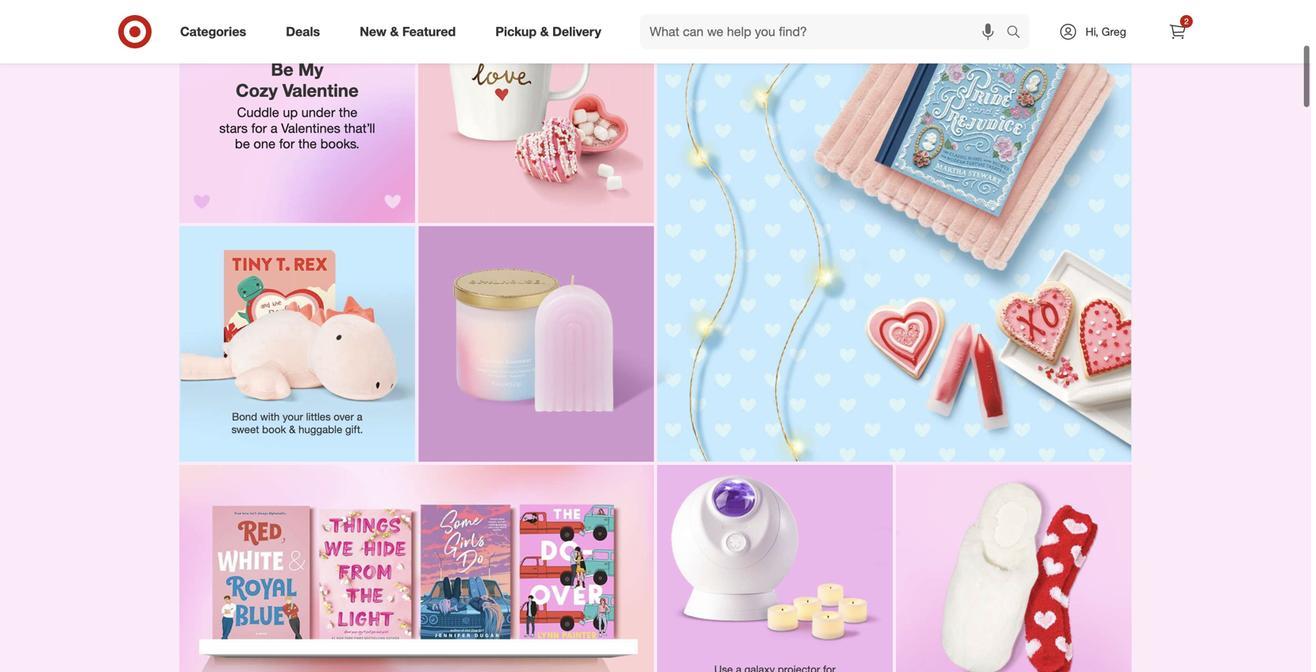 Task type: locate. For each thing, give the bounding box(es) containing it.
&
[[390, 24, 399, 39], [540, 24, 549, 39], [289, 423, 296, 436]]

new & featured link
[[346, 14, 476, 49]]

& inside "new & featured" link
[[390, 24, 399, 39]]

a
[[271, 120, 278, 136], [357, 410, 363, 423]]

new & featured
[[360, 24, 456, 39]]

& for new
[[390, 24, 399, 39]]

0 horizontal spatial a
[[271, 120, 278, 136]]

search
[[999, 25, 1037, 41]]

littles
[[306, 410, 331, 423]]

hi, greg
[[1086, 25, 1126, 38]]

pickup & delivery link
[[482, 14, 621, 49]]

& right the new
[[390, 24, 399, 39]]

book
[[262, 423, 286, 436]]

2
[[1184, 16, 1189, 26]]

1 horizontal spatial a
[[357, 410, 363, 423]]

over
[[334, 410, 354, 423]]

1 vertical spatial a
[[357, 410, 363, 423]]

for
[[251, 120, 267, 136], [279, 136, 295, 152]]

0 horizontal spatial the
[[298, 136, 317, 152]]

& right 'book'
[[289, 423, 296, 436]]

sweet
[[231, 423, 259, 436]]

the left books. in the top left of the page
[[298, 136, 317, 152]]

valentines
[[281, 120, 340, 136]]

deals
[[286, 24, 320, 39]]

the right under
[[339, 104, 357, 120]]

a inside bond with your littles over a sweet book & huggable gift.
[[357, 410, 363, 423]]

books.
[[320, 136, 359, 152]]

gift.
[[345, 423, 363, 436]]

for right be
[[251, 120, 267, 136]]

under
[[301, 104, 335, 120]]

0 horizontal spatial &
[[289, 423, 296, 436]]

& right pickup
[[540, 24, 549, 39]]

be
[[235, 136, 250, 152]]

featured
[[402, 24, 456, 39]]

categories link
[[167, 14, 266, 49]]

the
[[339, 104, 357, 120], [298, 136, 317, 152]]

with
[[260, 410, 280, 423]]

for right one
[[279, 136, 295, 152]]

huggable
[[299, 423, 342, 436]]

stars
[[219, 120, 248, 136]]

a right over
[[357, 410, 363, 423]]

1 horizontal spatial &
[[390, 24, 399, 39]]

categories
[[180, 24, 246, 39]]

2 horizontal spatial &
[[540, 24, 549, 39]]

be my cozy valentine cuddle up under the stars for a valentines that'll be one for the books.
[[219, 58, 379, 152]]

0 vertical spatial a
[[271, 120, 278, 136]]

0 vertical spatial the
[[339, 104, 357, 120]]

search button
[[999, 14, 1037, 52]]

& inside pickup & delivery link
[[540, 24, 549, 39]]

a left up on the top
[[271, 120, 278, 136]]



Task type: describe. For each thing, give the bounding box(es) containing it.
pickup & delivery
[[495, 24, 601, 39]]

valentine
[[283, 79, 359, 101]]

delivery
[[552, 24, 601, 39]]

1 vertical spatial the
[[298, 136, 317, 152]]

2 link
[[1160, 14, 1195, 49]]

that'll
[[344, 120, 375, 136]]

new
[[360, 24, 387, 39]]

hi,
[[1086, 25, 1099, 38]]

cuddle
[[237, 104, 279, 120]]

up
[[283, 104, 298, 120]]

my
[[298, 58, 323, 80]]

your
[[283, 410, 303, 423]]

bond with your littles over a sweet book & huggable gift.
[[231, 410, 365, 436]]

& for pickup
[[540, 24, 549, 39]]

& inside bond with your littles over a sweet book & huggable gift.
[[289, 423, 296, 436]]

be
[[271, 58, 293, 80]]

one
[[254, 136, 276, 152]]

a inside be my cozy valentine cuddle up under the stars for a valentines that'll be one for the books.
[[271, 120, 278, 136]]

bond
[[232, 410, 257, 423]]

0 horizontal spatial for
[[251, 120, 267, 136]]

deals link
[[272, 14, 340, 49]]

pickup
[[495, 24, 537, 39]]

greg
[[1102, 25, 1126, 38]]

cozy
[[236, 79, 278, 101]]

1 horizontal spatial for
[[279, 136, 295, 152]]

What can we help you find? suggestions appear below search field
[[640, 14, 1010, 49]]

1 horizontal spatial the
[[339, 104, 357, 120]]



Task type: vqa. For each thing, say whether or not it's contained in the screenshot.
dress up and stand out in glimmering metallics from head to toe.
no



